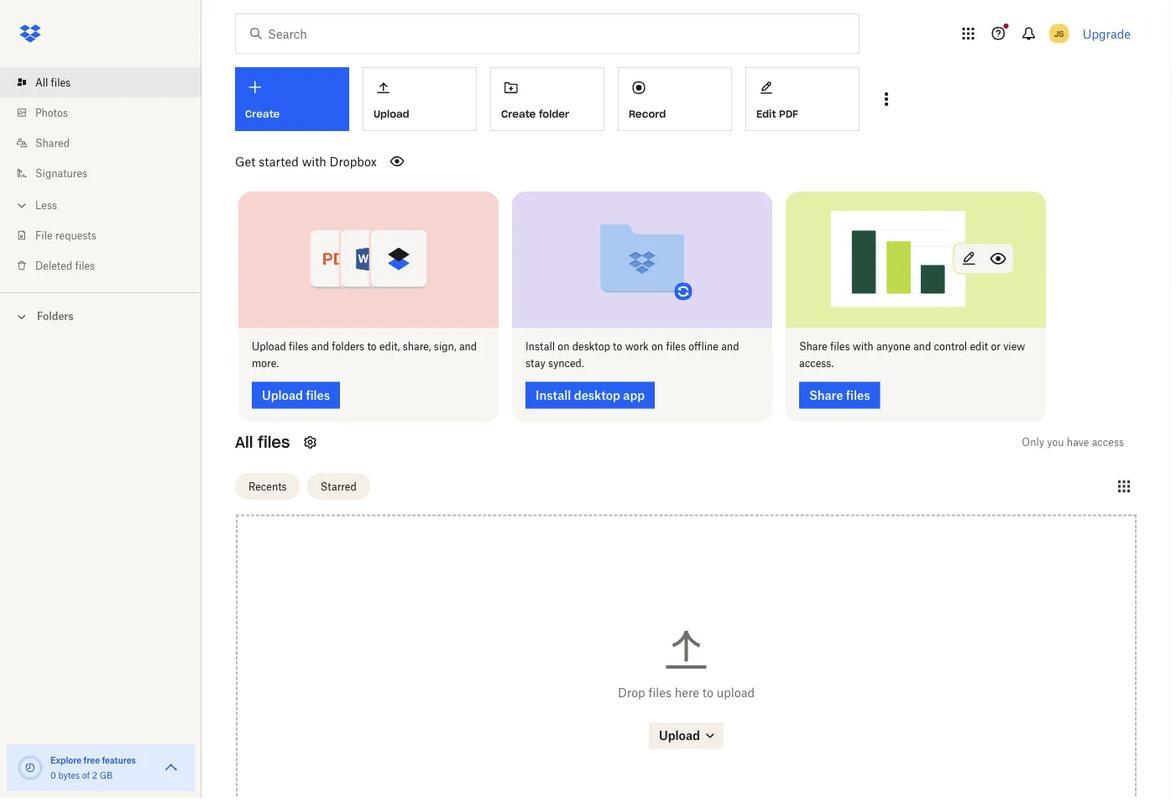 Task type: vqa. For each thing, say whether or not it's contained in the screenshot.
top All
yes



Task type: locate. For each thing, give the bounding box(es) containing it.
desktop
[[573, 340, 611, 353], [574, 388, 621, 402]]

files up access.
[[831, 340, 851, 353]]

0 vertical spatial with
[[302, 154, 327, 168]]

upload down drop files here to upload at the bottom right of page
[[659, 728, 701, 743]]

0 vertical spatial all
[[35, 76, 48, 89]]

create up started
[[245, 108, 280, 121]]

share up access.
[[800, 340, 828, 353]]

gb
[[100, 770, 113, 780]]

pdf
[[780, 107, 799, 120]]

files inside upload files and folders to edit, share, sign, and more.
[[289, 340, 309, 353]]

1 horizontal spatial with
[[853, 340, 874, 353]]

to right here
[[703, 686, 714, 700]]

and inside share files with anyone and control edit or view access.
[[914, 340, 932, 353]]

1 vertical spatial desktop
[[574, 388, 621, 402]]

on
[[558, 340, 570, 353], [652, 340, 664, 353]]

starred
[[321, 480, 357, 493]]

files left folder settings image
[[258, 433, 290, 452]]

upload up more.
[[252, 340, 286, 353]]

1 vertical spatial with
[[853, 340, 874, 353]]

all inside list item
[[35, 76, 48, 89]]

list
[[0, 57, 202, 292]]

upgrade link
[[1083, 26, 1132, 41]]

explore
[[50, 755, 82, 765]]

edit
[[757, 107, 777, 120]]

1 vertical spatial share
[[810, 388, 844, 402]]

upload inside popup button
[[659, 728, 701, 743]]

desktop left app
[[574, 388, 621, 402]]

create inside create dropdown button
[[245, 108, 280, 121]]

all files inside list item
[[35, 76, 71, 89]]

access
[[1093, 436, 1125, 449]]

and right sign,
[[459, 340, 477, 353]]

access.
[[800, 357, 834, 370]]

2
[[92, 770, 97, 780]]

only
[[1023, 436, 1045, 449]]

edit,
[[380, 340, 400, 353]]

install
[[526, 340, 555, 353], [536, 388, 572, 402]]

1 horizontal spatial create
[[502, 107, 536, 120]]

control
[[935, 340, 968, 353]]

upload
[[717, 686, 755, 700]]

all up photos
[[35, 76, 48, 89]]

install for install desktop app
[[536, 388, 572, 402]]

with
[[302, 154, 327, 168], [853, 340, 874, 353]]

share down access.
[[810, 388, 844, 402]]

with for started
[[302, 154, 327, 168]]

0 vertical spatial all files
[[35, 76, 71, 89]]

less image
[[13, 197, 30, 214]]

0 vertical spatial share
[[800, 340, 828, 353]]

files up photos
[[51, 76, 71, 89]]

recents
[[249, 480, 287, 493]]

features
[[102, 755, 136, 765]]

files left offline
[[667, 340, 686, 353]]

1 horizontal spatial all
[[235, 433, 253, 452]]

drop files here to upload
[[618, 686, 755, 700]]

edit pdf
[[757, 107, 799, 120]]

file requests
[[35, 229, 96, 242]]

upload
[[374, 107, 410, 120], [252, 340, 286, 353], [262, 388, 303, 402], [659, 728, 701, 743]]

file
[[35, 229, 53, 242]]

install desktop app button
[[526, 382, 655, 409]]

2 on from the left
[[652, 340, 664, 353]]

upload down more.
[[262, 388, 303, 402]]

share inside button
[[810, 388, 844, 402]]

to for install on desktop to work on files offline and stay synced.
[[613, 340, 623, 353]]

0 horizontal spatial create
[[245, 108, 280, 121]]

shared link
[[13, 128, 202, 158]]

install down 'synced.'
[[536, 388, 572, 402]]

sign,
[[434, 340, 457, 353]]

and left control at top right
[[914, 340, 932, 353]]

less
[[35, 199, 57, 211]]

photos
[[35, 106, 68, 119]]

install inside button
[[536, 388, 572, 402]]

0 horizontal spatial on
[[558, 340, 570, 353]]

upload up dropbox
[[374, 107, 410, 120]]

files left here
[[649, 686, 672, 700]]

0 vertical spatial install
[[526, 340, 555, 353]]

install inside install on desktop to work on files offline and stay synced.
[[526, 340, 555, 353]]

4 and from the left
[[914, 340, 932, 353]]

share for share files
[[810, 388, 844, 402]]

3 and from the left
[[722, 340, 740, 353]]

upgrade
[[1083, 26, 1132, 41]]

to left edit,
[[367, 340, 377, 353]]

files up upload files button
[[289, 340, 309, 353]]

0 horizontal spatial with
[[302, 154, 327, 168]]

on right work
[[652, 340, 664, 353]]

you
[[1048, 436, 1065, 449]]

share files with anyone and control edit or view access.
[[800, 340, 1026, 370]]

0 horizontal spatial all
[[35, 76, 48, 89]]

all
[[35, 76, 48, 89], [235, 433, 253, 452]]

1 vertical spatial install
[[536, 388, 572, 402]]

photos link
[[13, 97, 202, 128]]

record button
[[618, 67, 733, 131]]

to inside install on desktop to work on files offline and stay synced.
[[613, 340, 623, 353]]

to left work
[[613, 340, 623, 353]]

here
[[675, 686, 700, 700]]

on up 'synced.'
[[558, 340, 570, 353]]

edit
[[971, 340, 989, 353]]

and right offline
[[722, 340, 740, 353]]

signatures link
[[13, 158, 202, 188]]

2 horizontal spatial to
[[703, 686, 714, 700]]

all files up recents button on the left bottom of the page
[[235, 433, 290, 452]]

all up recents button on the left bottom of the page
[[235, 433, 253, 452]]

bytes
[[58, 770, 80, 780]]

create folder
[[502, 107, 570, 120]]

folder settings image
[[300, 432, 320, 452]]

and left 'folders'
[[312, 340, 329, 353]]

and
[[312, 340, 329, 353], [459, 340, 477, 353], [722, 340, 740, 353], [914, 340, 932, 353]]

anyone
[[877, 340, 911, 353]]

create for create folder
[[502, 107, 536, 120]]

2 and from the left
[[459, 340, 477, 353]]

files
[[51, 76, 71, 89], [75, 259, 95, 272], [289, 340, 309, 353], [667, 340, 686, 353], [831, 340, 851, 353], [306, 388, 330, 402], [847, 388, 871, 402], [258, 433, 290, 452], [649, 686, 672, 700]]

all files list item
[[0, 67, 202, 97]]

create button
[[235, 67, 349, 131]]

1 vertical spatial all files
[[235, 433, 290, 452]]

deleted
[[35, 259, 73, 272]]

desktop inside install on desktop to work on files offline and stay synced.
[[573, 340, 611, 353]]

install for install on desktop to work on files offline and stay synced.
[[526, 340, 555, 353]]

quota usage element
[[17, 754, 44, 781]]

explore free features 0 bytes of 2 gb
[[50, 755, 136, 780]]

files up folder settings image
[[306, 388, 330, 402]]

create inside create folder 'button'
[[502, 107, 536, 120]]

all files
[[35, 76, 71, 89], [235, 433, 290, 452]]

with right started
[[302, 154, 327, 168]]

create left folder
[[502, 107, 536, 120]]

desktop up 'synced.'
[[573, 340, 611, 353]]

upload files and folders to edit, share, sign, and more.
[[252, 340, 477, 370]]

share files
[[810, 388, 871, 402]]

desktop inside install desktop app button
[[574, 388, 621, 402]]

0 horizontal spatial to
[[367, 340, 377, 353]]

with inside share files with anyone and control edit or view access.
[[853, 340, 874, 353]]

files inside list item
[[51, 76, 71, 89]]

0
[[50, 770, 56, 780]]

with for files
[[853, 340, 874, 353]]

install up stay
[[526, 340, 555, 353]]

create
[[502, 107, 536, 120], [245, 108, 280, 121]]

share inside share files with anyone and control edit or view access.
[[800, 340, 828, 353]]

1 horizontal spatial all files
[[235, 433, 290, 452]]

get started with dropbox
[[235, 154, 377, 168]]

all files up photos
[[35, 76, 71, 89]]

1 horizontal spatial to
[[613, 340, 623, 353]]

with left anyone
[[853, 340, 874, 353]]

share
[[800, 340, 828, 353], [810, 388, 844, 402]]

dropbox image
[[13, 17, 47, 50]]

0 vertical spatial desktop
[[573, 340, 611, 353]]

create folder button
[[491, 67, 605, 131]]

list containing all files
[[0, 57, 202, 292]]

Search in folder "Dropbox" text field
[[268, 24, 825, 43]]

file requests link
[[13, 220, 202, 250]]

1 horizontal spatial on
[[652, 340, 664, 353]]

to
[[367, 340, 377, 353], [613, 340, 623, 353], [703, 686, 714, 700]]

install on desktop to work on files offline and stay synced.
[[526, 340, 740, 370]]

0 horizontal spatial all files
[[35, 76, 71, 89]]

more.
[[252, 357, 279, 370]]



Task type: describe. For each thing, give the bounding box(es) containing it.
drop
[[618, 686, 646, 700]]

files right deleted
[[75, 259, 95, 272]]

starred button
[[307, 473, 370, 500]]

synced.
[[549, 357, 585, 370]]

folders
[[37, 310, 74, 323]]

started
[[259, 154, 299, 168]]

record
[[629, 107, 666, 120]]

upload inside button
[[262, 388, 303, 402]]

stay
[[526, 357, 546, 370]]

upload inside upload files and folders to edit, share, sign, and more.
[[252, 340, 286, 353]]

1 vertical spatial all
[[235, 433, 253, 452]]

app
[[624, 388, 645, 402]]

free
[[84, 755, 100, 765]]

share files button
[[800, 382, 881, 409]]

upload files
[[262, 388, 330, 402]]

folders button
[[0, 303, 202, 328]]

js button
[[1047, 20, 1073, 47]]

shared
[[35, 137, 70, 149]]

upload inside dropdown button
[[374, 107, 410, 120]]

folder
[[539, 107, 570, 120]]

offline
[[689, 340, 719, 353]]

requests
[[55, 229, 96, 242]]

files down share files with anyone and control edit or view access.
[[847, 388, 871, 402]]

view
[[1004, 340, 1026, 353]]

only you have access
[[1023, 436, 1125, 449]]

or
[[992, 340, 1001, 353]]

get
[[235, 154, 256, 168]]

upload button
[[649, 722, 724, 749]]

1 and from the left
[[312, 340, 329, 353]]

have
[[1068, 436, 1090, 449]]

files inside share files with anyone and control edit or view access.
[[831, 340, 851, 353]]

js
[[1055, 28, 1065, 39]]

share for share files with anyone and control edit or view access.
[[800, 340, 828, 353]]

signatures
[[35, 167, 87, 179]]

upload files button
[[252, 382, 340, 409]]

files inside install on desktop to work on files offline and stay synced.
[[667, 340, 686, 353]]

create for create
[[245, 108, 280, 121]]

share,
[[403, 340, 431, 353]]

install desktop app
[[536, 388, 645, 402]]

work
[[626, 340, 649, 353]]

of
[[82, 770, 90, 780]]

to inside upload files and folders to edit, share, sign, and more.
[[367, 340, 377, 353]]

to for drop files here to upload
[[703, 686, 714, 700]]

and inside install on desktop to work on files offline and stay synced.
[[722, 340, 740, 353]]

all files link
[[13, 67, 202, 97]]

upload button
[[363, 67, 477, 131]]

recents button
[[235, 473, 300, 500]]

deleted files
[[35, 259, 95, 272]]

folders
[[332, 340, 365, 353]]

edit pdf button
[[746, 67, 860, 131]]

dropbox
[[330, 154, 377, 168]]

deleted files link
[[13, 250, 202, 281]]

1 on from the left
[[558, 340, 570, 353]]



